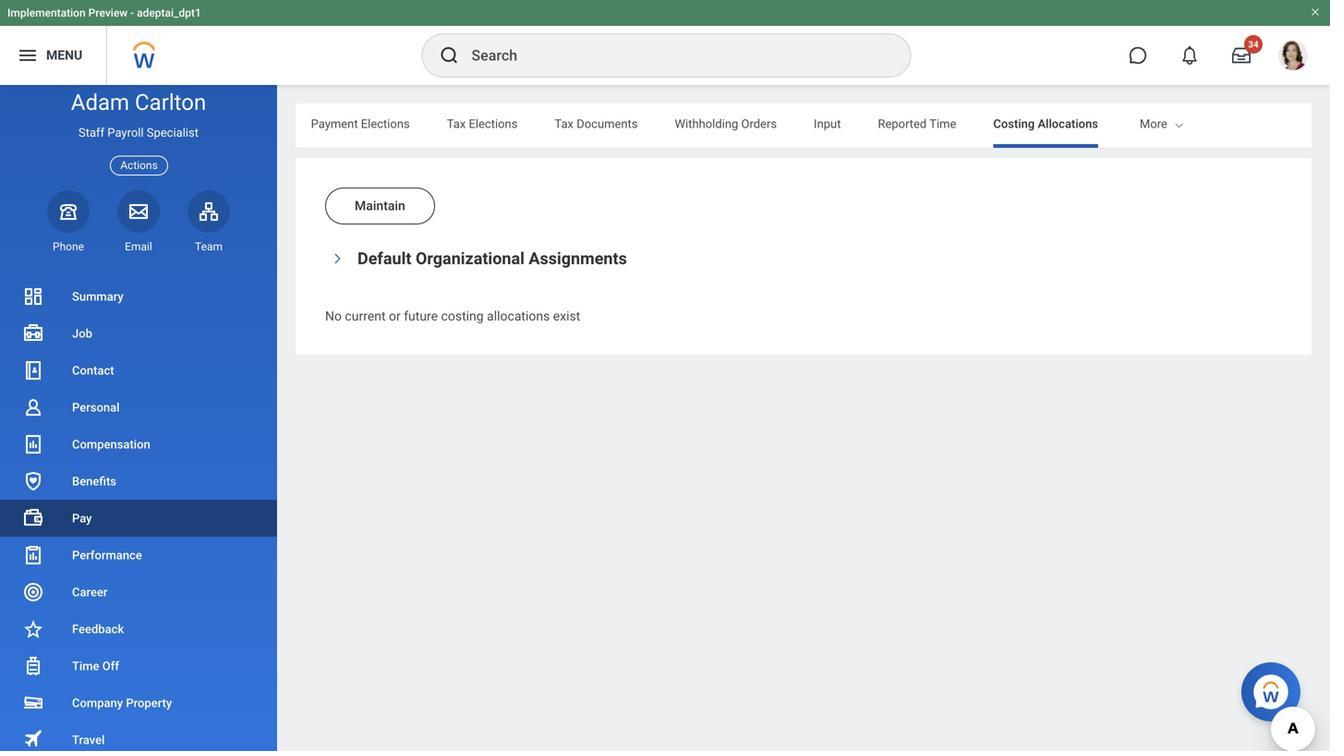 Task type: vqa. For each thing, say whether or not it's contained in the screenshot.
employee's photo (logan mcneil)
no



Task type: describe. For each thing, give the bounding box(es) containing it.
summary image
[[22, 286, 44, 308]]

company property image
[[22, 692, 44, 714]]

future
[[404, 309, 438, 324]]

reported
[[878, 117, 927, 131]]

more
[[1140, 117, 1168, 131]]

time off image
[[22, 655, 44, 677]]

default organizational assignments
[[358, 249, 627, 268]]

withholding
[[675, 117, 739, 131]]

profile logan mcneil image
[[1279, 41, 1309, 74]]

travel link
[[0, 722, 277, 751]]

carlton
[[135, 89, 206, 116]]

travel image
[[22, 728, 44, 750]]

feedback image
[[22, 618, 44, 640]]

team link
[[188, 190, 230, 254]]

payroll
[[107, 126, 144, 140]]

email
[[125, 240, 152, 253]]

pay
[[72, 511, 92, 525]]

team
[[195, 240, 223, 253]]

input
[[814, 117, 841, 131]]

list containing summary
[[0, 278, 277, 751]]

orders
[[742, 117, 777, 131]]

exist
[[553, 309, 581, 324]]

time inside navigation pane region
[[72, 659, 99, 673]]

feedback link
[[0, 611, 277, 648]]

-
[[130, 6, 134, 19]]

justify image
[[17, 44, 39, 67]]

tax for tax elections
[[447, 117, 466, 131]]

pay link
[[0, 500, 277, 537]]

benefits
[[72, 475, 116, 488]]

default organizational assignments button
[[358, 249, 627, 268]]

34
[[1249, 39, 1259, 50]]

team adam carlton element
[[188, 239, 230, 254]]

job image
[[22, 323, 44, 345]]

compensation link
[[0, 426, 277, 463]]

off
[[102, 659, 119, 673]]

close environment banner image
[[1310, 6, 1321, 18]]

personal image
[[22, 396, 44, 419]]

reported time
[[878, 117, 957, 131]]

adam carlton
[[71, 89, 206, 116]]

allocations
[[1038, 117, 1099, 131]]

contact image
[[22, 359, 44, 382]]

costing
[[441, 309, 484, 324]]

costing
[[994, 117, 1035, 131]]

default
[[358, 249, 412, 268]]

tab list containing payment elections
[[0, 103, 1099, 148]]

current
[[345, 309, 386, 324]]

menu banner
[[0, 0, 1331, 85]]



Task type: locate. For each thing, give the bounding box(es) containing it.
search image
[[438, 44, 461, 67]]

time left off at bottom
[[72, 659, 99, 673]]

specialist
[[147, 126, 199, 140]]

career image
[[22, 581, 44, 603]]

adeptai_dpt1
[[137, 6, 201, 19]]

tax documents
[[555, 117, 638, 131]]

navigation pane region
[[0, 85, 277, 751]]

implementation
[[7, 6, 86, 19]]

phone button
[[47, 190, 90, 254]]

performance image
[[22, 544, 44, 566]]

costing allocations
[[994, 117, 1099, 131]]

list
[[0, 278, 277, 751]]

inbox large image
[[1233, 46, 1251, 65]]

benefits link
[[0, 463, 277, 500]]

no
[[325, 309, 342, 324]]

career link
[[0, 574, 277, 611]]

tax down 'search' "image"
[[447, 117, 466, 131]]

email button
[[117, 190, 160, 254]]

or
[[389, 309, 401, 324]]

company property
[[72, 696, 172, 710]]

documents
[[577, 117, 638, 131]]

career
[[72, 585, 108, 599]]

time inside tab list
[[930, 117, 957, 131]]

phone
[[53, 240, 84, 253]]

time off link
[[0, 648, 277, 685]]

elections
[[361, 117, 410, 131], [469, 117, 518, 131]]

2 elections from the left
[[469, 117, 518, 131]]

maintain
[[355, 198, 405, 213]]

summary
[[72, 290, 124, 304]]

performance link
[[0, 537, 277, 574]]

time
[[930, 117, 957, 131], [72, 659, 99, 673]]

travel
[[72, 733, 105, 747]]

performance
[[72, 548, 142, 562]]

maintain button
[[325, 188, 435, 225]]

organizational
[[416, 249, 525, 268]]

preview
[[88, 6, 128, 19]]

0 horizontal spatial elections
[[361, 117, 410, 131]]

company property link
[[0, 685, 277, 722]]

1 horizontal spatial elections
[[469, 117, 518, 131]]

actions
[[120, 159, 158, 172]]

compensation image
[[22, 433, 44, 456]]

tax
[[447, 117, 466, 131], [555, 117, 574, 131]]

company
[[72, 696, 123, 710]]

elections for payment elections
[[361, 117, 410, 131]]

contact
[[72, 364, 114, 377]]

personal
[[72, 401, 120, 414]]

0 horizontal spatial time
[[72, 659, 99, 673]]

Search Workday  search field
[[472, 35, 873, 76]]

payment
[[311, 117, 358, 131]]

contact link
[[0, 352, 277, 389]]

tax elections
[[447, 117, 518, 131]]

withholding orders
[[675, 117, 777, 131]]

job
[[72, 327, 92, 341]]

1 elections from the left
[[361, 117, 410, 131]]

notifications large image
[[1181, 46, 1199, 65]]

benefits image
[[22, 470, 44, 493]]

tax for tax documents
[[555, 117, 574, 131]]

1 horizontal spatial tax
[[555, 117, 574, 131]]

0 vertical spatial time
[[930, 117, 957, 131]]

pay image
[[22, 507, 44, 530]]

tax left documents
[[555, 117, 574, 131]]

view team image
[[198, 200, 220, 222]]

0 horizontal spatial tax
[[447, 117, 466, 131]]

time right reported
[[930, 117, 957, 131]]

feedback
[[72, 622, 124, 636]]

34 button
[[1222, 35, 1263, 76]]

1 tax from the left
[[447, 117, 466, 131]]

allocations
[[487, 309, 550, 324]]

mail image
[[128, 200, 150, 222]]

actions button
[[110, 156, 168, 175]]

job link
[[0, 315, 277, 352]]

staff
[[79, 126, 105, 140]]

tab list
[[0, 103, 1099, 148]]

time off
[[72, 659, 119, 673]]

menu
[[46, 48, 82, 63]]

email adam carlton element
[[117, 239, 160, 254]]

personal link
[[0, 389, 277, 426]]

no current or future costing allocations exist
[[325, 309, 581, 324]]

implementation preview -   adeptai_dpt1
[[7, 6, 201, 19]]

property
[[126, 696, 172, 710]]

adam
[[71, 89, 129, 116]]

assignments
[[529, 249, 627, 268]]

1 horizontal spatial time
[[930, 117, 957, 131]]

menu button
[[0, 26, 106, 85]]

chevron down image
[[331, 248, 344, 270]]

summary link
[[0, 278, 277, 315]]

phone image
[[55, 200, 81, 222]]

compensation
[[72, 438, 150, 451]]

staff payroll specialist
[[79, 126, 199, 140]]

phone adam carlton element
[[47, 239, 90, 254]]

payment elections
[[311, 117, 410, 131]]

2 tax from the left
[[555, 117, 574, 131]]

elections for tax elections
[[469, 117, 518, 131]]

1 vertical spatial time
[[72, 659, 99, 673]]



